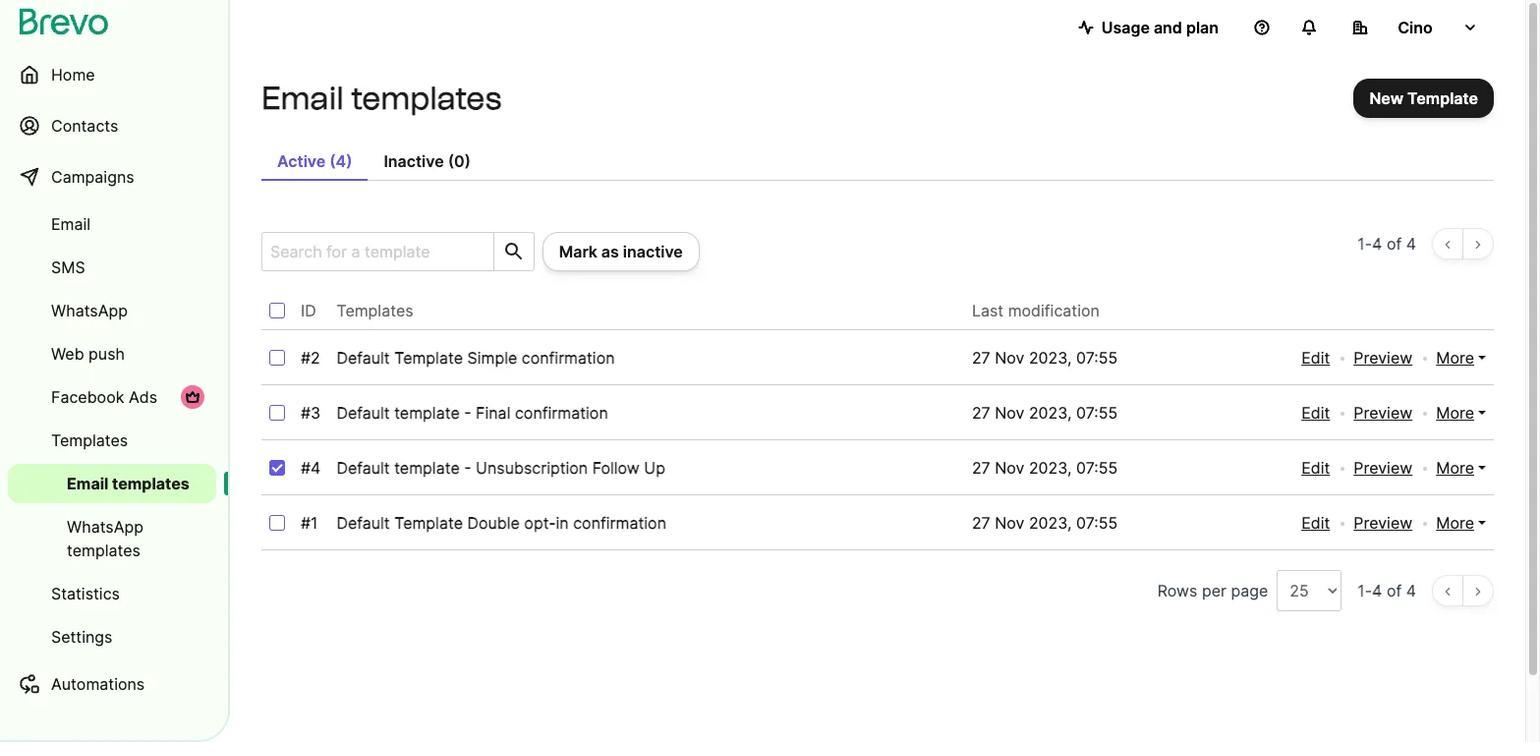 Task type: describe. For each thing, give the bounding box(es) containing it.
follow
[[592, 458, 640, 478]]

) for active ( 4 )
[[346, 151, 352, 171]]

2
[[311, 348, 320, 368]]

sms
[[51, 258, 85, 277]]

contacts
[[51, 116, 118, 136]]

# for 1
[[301, 513, 311, 533]]

1 27 from the top
[[972, 348, 991, 368]]

automations
[[51, 674, 145, 694]]

email link
[[8, 204, 216, 244]]

rows
[[1158, 581, 1198, 601]]

unsubscription
[[476, 458, 588, 478]]

more button for in
[[1436, 511, 1486, 535]]

last
[[972, 301, 1004, 320]]

default template simple confirmation
[[337, 348, 615, 368]]

2 vertical spatial 1
[[1358, 581, 1365, 601]]

default template - final confirmation link
[[337, 403, 608, 423]]

edit for confirmation
[[1302, 403, 1330, 423]]

2 of from the top
[[1387, 581, 1402, 601]]

default template - unsubscription follow up
[[337, 458, 666, 478]]

1 preview from the top
[[1354, 348, 1413, 368]]

plan
[[1186, 18, 1219, 37]]

template for unsubscription
[[394, 458, 460, 478]]

campaigns
[[51, 167, 134, 187]]

more button for confirmation
[[1436, 401, 1486, 425]]

Campaign name search field
[[262, 233, 485, 270]]

# for 2
[[301, 348, 311, 368]]

0 vertical spatial email templates
[[261, 80, 502, 117]]

27 nov 2023, 07:55 for follow
[[972, 458, 1118, 478]]

default template double opt-in confirmation link
[[337, 513, 667, 533]]

inactive
[[623, 242, 683, 261]]

statistics
[[51, 584, 120, 604]]

1 27 nov 2023, 07:55 from the top
[[972, 348, 1118, 368]]

default template - unsubscription follow up link
[[337, 458, 666, 478]]

new template
[[1370, 88, 1479, 108]]

2 vertical spatial confirmation
[[573, 513, 667, 533]]

07:55 for in
[[1077, 513, 1118, 533]]

whatsapp link
[[8, 291, 216, 330]]

whatsapp for whatsapp templates
[[67, 517, 144, 537]]

id
[[301, 301, 316, 320]]

nov for follow
[[995, 458, 1025, 478]]

1 vertical spatial templates
[[51, 431, 128, 450]]

1 edit link from the top
[[1302, 346, 1330, 370]]

new
[[1370, 88, 1404, 108]]

and
[[1154, 18, 1183, 37]]

1 2023, from the top
[[1029, 348, 1072, 368]]

preview link for in
[[1354, 511, 1413, 535]]

1 more from the top
[[1436, 348, 1475, 368]]

1 vertical spatial email templates
[[67, 474, 190, 493]]

templates inside email templates link
[[112, 474, 190, 493]]

0 vertical spatial 1
[[1358, 234, 1365, 254]]

template for default template double opt-in confirmation
[[394, 513, 463, 533]]

default for default template double opt-in confirmation
[[337, 513, 390, 533]]

last modification
[[972, 301, 1100, 320]]

edit link for in
[[1302, 511, 1330, 535]]

edit link for follow
[[1302, 456, 1330, 480]]

settings link
[[8, 617, 216, 657]]

edit link for confirmation
[[1302, 401, 1330, 425]]

mark
[[559, 242, 598, 261]]

0 vertical spatial confirmation
[[522, 348, 615, 368]]

whatsapp for whatsapp
[[51, 301, 128, 320]]

final
[[476, 403, 511, 423]]

0 vertical spatial templates
[[351, 80, 502, 117]]

more for confirmation
[[1436, 403, 1475, 423]]

3
[[311, 403, 321, 423]]

cino button
[[1337, 8, 1494, 47]]

cino
[[1398, 18, 1433, 37]]

modification
[[1008, 301, 1100, 320]]

active ( 4 )
[[277, 151, 352, 171]]

# 4
[[301, 458, 321, 478]]

usage and plan button
[[1062, 8, 1235, 47]]

facebook ads
[[51, 387, 157, 407]]

1 vertical spatial email
[[51, 214, 91, 234]]

preview link for follow
[[1354, 456, 1413, 480]]

more button for follow
[[1436, 456, 1486, 480]]

templates link
[[8, 421, 216, 460]]

07:55 for confirmation
[[1077, 403, 1118, 423]]

rows per page
[[1158, 581, 1268, 601]]

1 07:55 from the top
[[1077, 348, 1118, 368]]

default template - final confirmation
[[337, 403, 608, 423]]

1 preview link from the top
[[1354, 346, 1413, 370]]

( for 4
[[329, 151, 336, 171]]

settings
[[51, 627, 112, 647]]



Task type: locate. For each thing, give the bounding box(es) containing it.
preview
[[1354, 348, 1413, 368], [1354, 403, 1413, 423], [1354, 458, 1413, 478], [1354, 513, 1413, 533]]

0 vertical spatial templates
[[337, 301, 413, 320]]

2 more button from the top
[[1436, 401, 1486, 425]]

email down templates link
[[67, 474, 109, 493]]

templates
[[337, 301, 413, 320], [51, 431, 128, 450]]

1 vertical spatial of
[[1387, 581, 1402, 601]]

# up # 1
[[301, 458, 311, 478]]

automations link
[[8, 661, 216, 708]]

whatsapp down email templates link
[[67, 517, 144, 537]]

2023, for follow
[[1029, 458, 1072, 478]]

# for 3
[[301, 403, 311, 423]]

3 more from the top
[[1436, 458, 1475, 478]]

page
[[1231, 581, 1268, 601]]

# down '# 2'
[[301, 403, 311, 423]]

1 vertical spatial templates
[[112, 474, 190, 493]]

sms link
[[8, 248, 216, 287]]

4 preview from the top
[[1354, 513, 1413, 533]]

2 default from the top
[[337, 403, 390, 423]]

0 vertical spatial whatsapp
[[51, 301, 128, 320]]

template left simple
[[394, 348, 463, 368]]

4 nov from the top
[[995, 513, 1025, 533]]

edit for follow
[[1302, 458, 1330, 478]]

email templates
[[261, 80, 502, 117], [67, 474, 190, 493]]

#
[[301, 348, 311, 368], [301, 403, 311, 423], [301, 458, 311, 478], [301, 513, 311, 533]]

1 vertical spatial 1
[[311, 513, 318, 533]]

email up sms
[[51, 214, 91, 234]]

home
[[51, 65, 95, 85]]

-
[[1365, 234, 1372, 254], [464, 403, 471, 423], [464, 458, 471, 478], [1365, 581, 1372, 601]]

)
[[346, 151, 352, 171], [465, 151, 471, 171]]

07:55
[[1077, 348, 1118, 368], [1077, 403, 1118, 423], [1077, 458, 1118, 478], [1077, 513, 1118, 533]]

templates up inactive ( 0 )
[[351, 80, 502, 117]]

# down id on the top of the page
[[301, 348, 311, 368]]

1 template from the top
[[394, 403, 460, 423]]

27 for follow
[[972, 458, 991, 478]]

( right 'inactive'
[[448, 151, 454, 171]]

3 # from the top
[[301, 458, 311, 478]]

simple
[[467, 348, 517, 368]]

) right 'inactive'
[[465, 151, 471, 171]]

1 horizontal spatial templates
[[337, 301, 413, 320]]

2023,
[[1029, 348, 1072, 368], [1029, 403, 1072, 423], [1029, 458, 1072, 478], [1029, 513, 1072, 533]]

1 vertical spatial 1 - 4 of 4
[[1358, 581, 1417, 601]]

3 2023, from the top
[[1029, 458, 1072, 478]]

default for default template - final confirmation
[[337, 403, 390, 423]]

2 edit from the top
[[1302, 403, 1330, 423]]

ads
[[129, 387, 157, 407]]

of
[[1387, 234, 1402, 254], [1387, 581, 1402, 601]]

whatsapp up web push on the left
[[51, 301, 128, 320]]

( right active on the top left of page
[[329, 151, 336, 171]]

4 edit from the top
[[1302, 513, 1330, 533]]

# for 4
[[301, 458, 311, 478]]

templates down templates link
[[112, 474, 190, 493]]

2 template from the top
[[394, 458, 460, 478]]

1 1 - 4 of 4 from the top
[[1358, 234, 1417, 254]]

# 1
[[301, 513, 318, 533]]

0 vertical spatial template
[[1408, 88, 1479, 108]]

template for default template simple confirmation
[[394, 348, 463, 368]]

2023, for confirmation
[[1029, 403, 1072, 423]]

3 07:55 from the top
[[1077, 458, 1118, 478]]

default for default template - unsubscription follow up
[[337, 458, 390, 478]]

3 edit from the top
[[1302, 458, 1330, 478]]

27 for confirmation
[[972, 403, 991, 423]]

per
[[1202, 581, 1227, 601]]

2 vertical spatial templates
[[67, 541, 141, 560]]

template down default template - final confirmation link
[[394, 458, 460, 478]]

whatsapp templates link
[[8, 507, 216, 570]]

template for new template
[[1408, 88, 1479, 108]]

1 vertical spatial template
[[394, 458, 460, 478]]

27
[[972, 348, 991, 368], [972, 403, 991, 423], [972, 458, 991, 478], [972, 513, 991, 533]]

07:55 for follow
[[1077, 458, 1118, 478]]

default
[[337, 348, 390, 368], [337, 403, 390, 423], [337, 458, 390, 478], [337, 513, 390, 533]]

2 more from the top
[[1436, 403, 1475, 423]]

template
[[394, 403, 460, 423], [394, 458, 460, 478]]

4 07:55 from the top
[[1077, 513, 1118, 533]]

edit
[[1302, 348, 1330, 368], [1302, 403, 1330, 423], [1302, 458, 1330, 478], [1302, 513, 1330, 533]]

email templates down templates link
[[67, 474, 190, 493]]

in
[[556, 513, 569, 533]]

whatsapp templates
[[67, 517, 144, 560]]

mark as inactive button
[[542, 232, 700, 271]]

opt-
[[524, 513, 556, 533]]

template left double
[[394, 513, 463, 533]]

27 nov 2023, 07:55 for in
[[972, 513, 1118, 533]]

1 nov from the top
[[995, 348, 1025, 368]]

preview for confirmation
[[1354, 403, 1413, 423]]

new template button
[[1354, 79, 1494, 118]]

statistics link
[[8, 574, 216, 613]]

1 of from the top
[[1387, 234, 1402, 254]]

push
[[89, 344, 125, 364]]

3 preview from the top
[[1354, 458, 1413, 478]]

facebook
[[51, 387, 124, 407]]

1 edit from the top
[[1302, 348, 1330, 368]]

template right "new"
[[1408, 88, 1479, 108]]

edit link
[[1302, 346, 1330, 370], [1302, 401, 1330, 425], [1302, 456, 1330, 480], [1302, 511, 1330, 535]]

2 nov from the top
[[995, 403, 1025, 423]]

preview link for confirmation
[[1354, 401, 1413, 425]]

3 preview link from the top
[[1354, 456, 1413, 480]]

nov for confirmation
[[995, 403, 1025, 423]]

1 horizontal spatial email templates
[[261, 80, 502, 117]]

3 more button from the top
[[1436, 456, 1486, 480]]

3 nov from the top
[[995, 458, 1025, 478]]

4 27 nov 2023, 07:55 from the top
[[972, 513, 1118, 533]]

2 27 nov 2023, 07:55 from the top
[[972, 403, 1118, 423]]

default right # 4
[[337, 458, 390, 478]]

2 2023, from the top
[[1029, 403, 1072, 423]]

email
[[261, 80, 344, 117], [51, 214, 91, 234], [67, 474, 109, 493]]

web push
[[51, 344, 125, 364]]

web push link
[[8, 334, 216, 374]]

0 horizontal spatial )
[[346, 151, 352, 171]]

templates
[[351, 80, 502, 117], [112, 474, 190, 493], [67, 541, 141, 560]]

nov for in
[[995, 513, 1025, 533]]

template inside button
[[1408, 88, 1479, 108]]

0 vertical spatial 1 - 4 of 4
[[1358, 234, 1417, 254]]

more button
[[1436, 346, 1486, 370], [1436, 401, 1486, 425], [1436, 456, 1486, 480], [1436, 511, 1486, 535]]

1 vertical spatial whatsapp
[[67, 517, 144, 537]]

default right 2 at the top left of the page
[[337, 348, 390, 368]]

left___rvooi image
[[185, 389, 201, 405]]

2023, for in
[[1029, 513, 1072, 533]]

confirmation up unsubscription
[[515, 403, 608, 423]]

4 more button from the top
[[1436, 511, 1486, 535]]

3 27 from the top
[[972, 458, 991, 478]]

2 edit link from the top
[[1302, 401, 1330, 425]]

email up active on the top left of page
[[261, 80, 344, 117]]

1 ( from the left
[[329, 151, 336, 171]]

edit for in
[[1302, 513, 1330, 533]]

template left final
[[394, 403, 460, 423]]

4 more from the top
[[1436, 513, 1475, 533]]

templates inside whatsapp templates
[[67, 541, 141, 560]]

0 vertical spatial template
[[394, 403, 460, 423]]

templates down campaign name "search field"
[[337, 301, 413, 320]]

double
[[467, 513, 520, 533]]

2 ) from the left
[[465, 151, 471, 171]]

usage and plan
[[1102, 18, 1219, 37]]

# down # 4
[[301, 513, 311, 533]]

up
[[644, 458, 666, 478]]

27 nov 2023, 07:55 for confirmation
[[972, 403, 1118, 423]]

1 vertical spatial confirmation
[[515, 403, 608, 423]]

4 27 from the top
[[972, 513, 991, 533]]

more for follow
[[1436, 458, 1475, 478]]

0 horizontal spatial templates
[[51, 431, 128, 450]]

) right active on the top left of page
[[346, 151, 352, 171]]

2 1 - 4 of 4 from the top
[[1358, 581, 1417, 601]]

usage
[[1102, 18, 1150, 37]]

2 ( from the left
[[448, 151, 454, 171]]

2 27 from the top
[[972, 403, 991, 423]]

templates down facebook
[[51, 431, 128, 450]]

1 - 4 of 4
[[1358, 234, 1417, 254], [1358, 581, 1417, 601]]

# 2
[[301, 348, 320, 368]]

4 default from the top
[[337, 513, 390, 533]]

nov
[[995, 348, 1025, 368], [995, 403, 1025, 423], [995, 458, 1025, 478], [995, 513, 1025, 533]]

more
[[1436, 348, 1475, 368], [1436, 403, 1475, 423], [1436, 458, 1475, 478], [1436, 513, 1475, 533]]

1 horizontal spatial )
[[465, 151, 471, 171]]

2 preview from the top
[[1354, 403, 1413, 423]]

facebook ads link
[[8, 377, 216, 417]]

0 horizontal spatial email templates
[[67, 474, 190, 493]]

1 more button from the top
[[1436, 346, 1486, 370]]

template for final
[[394, 403, 460, 423]]

1 default from the top
[[337, 348, 390, 368]]

4
[[336, 151, 346, 171], [1372, 234, 1383, 254], [1406, 234, 1417, 254], [311, 458, 321, 478], [1372, 581, 1383, 601], [1406, 581, 1417, 601]]

templates up statistics link on the bottom of the page
[[67, 541, 141, 560]]

contacts link
[[8, 102, 216, 149]]

0
[[454, 151, 465, 171]]

email templates up 'inactive'
[[261, 80, 502, 117]]

mark as inactive
[[559, 242, 683, 261]]

preview for in
[[1354, 513, 1413, 533]]

2 vertical spatial email
[[67, 474, 109, 493]]

default right 3
[[337, 403, 390, 423]]

4 preview link from the top
[[1354, 511, 1413, 535]]

1 # from the top
[[301, 348, 311, 368]]

3 default from the top
[[337, 458, 390, 478]]

2 07:55 from the top
[[1077, 403, 1118, 423]]

preview link
[[1354, 346, 1413, 370], [1354, 401, 1413, 425], [1354, 456, 1413, 480], [1354, 511, 1413, 535]]

4 edit link from the top
[[1302, 511, 1330, 535]]

3 27 nov 2023, 07:55 from the top
[[972, 458, 1118, 478]]

whatsapp
[[51, 301, 128, 320], [67, 517, 144, 537]]

4 # from the top
[[301, 513, 311, 533]]

more for in
[[1436, 513, 1475, 533]]

1 ) from the left
[[346, 151, 352, 171]]

27 nov 2023, 07:55
[[972, 348, 1118, 368], [972, 403, 1118, 423], [972, 458, 1118, 478], [972, 513, 1118, 533]]

0 horizontal spatial (
[[329, 151, 336, 171]]

) for inactive ( 0 )
[[465, 151, 471, 171]]

2 vertical spatial template
[[394, 513, 463, 533]]

2 preview link from the top
[[1354, 401, 1413, 425]]

web
[[51, 344, 84, 364]]

2 # from the top
[[301, 403, 311, 423]]

( for 0
[[448, 151, 454, 171]]

as
[[601, 242, 619, 261]]

0 vertical spatial email
[[261, 80, 344, 117]]

home link
[[8, 51, 216, 98]]

template
[[1408, 88, 1479, 108], [394, 348, 463, 368], [394, 513, 463, 533]]

default template double opt-in confirmation
[[337, 513, 667, 533]]

1 vertical spatial template
[[394, 348, 463, 368]]

email templates link
[[8, 464, 216, 503]]

# 3
[[301, 403, 321, 423]]

inactive
[[384, 151, 444, 171]]

4 2023, from the top
[[1029, 513, 1072, 533]]

3 edit link from the top
[[1302, 456, 1330, 480]]

confirmation
[[522, 348, 615, 368], [515, 403, 608, 423], [573, 513, 667, 533]]

active
[[277, 151, 326, 171]]

default right # 1
[[337, 513, 390, 533]]

(
[[329, 151, 336, 171], [448, 151, 454, 171]]

inactive ( 0 )
[[384, 151, 471, 171]]

0 vertical spatial of
[[1387, 234, 1402, 254]]

confirmation right simple
[[522, 348, 615, 368]]

default for default template simple confirmation
[[337, 348, 390, 368]]

1 horizontal spatial (
[[448, 151, 454, 171]]

preview for follow
[[1354, 458, 1413, 478]]

confirmation down follow
[[573, 513, 667, 533]]

27 for in
[[972, 513, 991, 533]]

default template simple confirmation link
[[337, 348, 615, 368]]

campaigns link
[[8, 153, 216, 201]]



Task type: vqa. For each thing, say whether or not it's contained in the screenshot.
THE 3
yes



